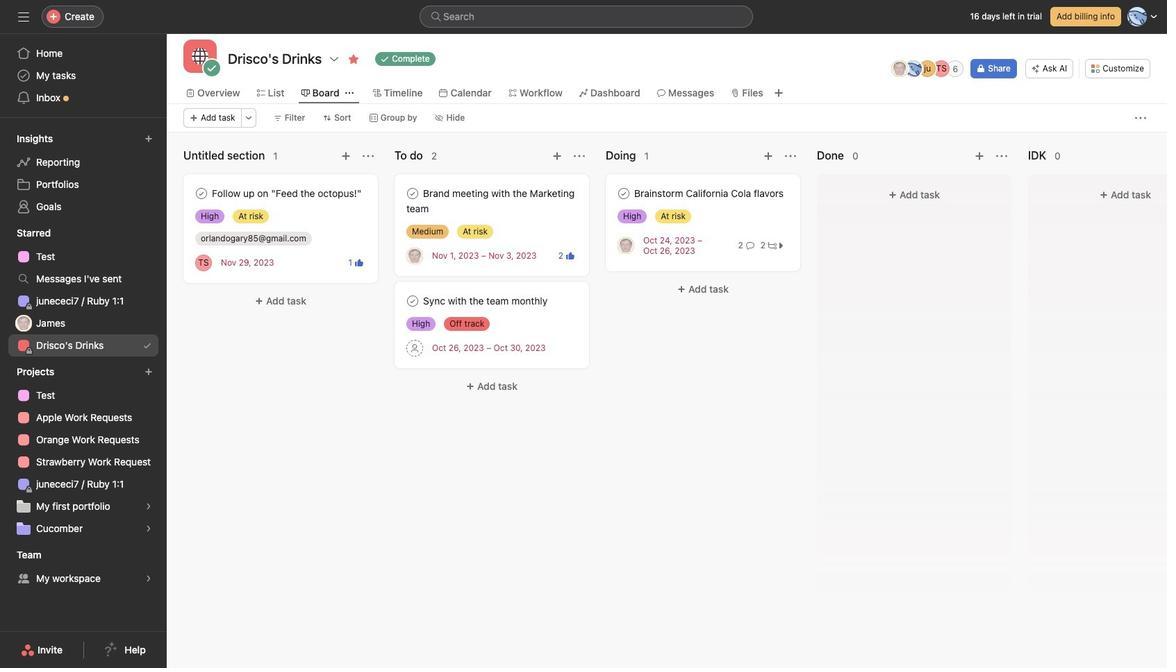 Task type: vqa. For each thing, say whether or not it's contained in the screenshot.
first "board" image from the bottom
no



Task type: locate. For each thing, give the bounding box(es) containing it.
0 horizontal spatial mark complete image
[[404, 185, 421, 202]]

add task image for 1st the more section actions icon from right
[[974, 151, 985, 162]]

add task image
[[340, 151, 352, 162], [763, 151, 774, 162]]

1 vertical spatial mark complete image
[[404, 293, 421, 310]]

tab actions image
[[345, 89, 353, 97]]

add task image down tab actions icon on the top
[[340, 151, 352, 162]]

add task image
[[552, 151, 563, 162], [974, 151, 985, 162]]

globe image
[[192, 48, 208, 65]]

add task image for mark complete option's the more section actions icon
[[552, 151, 563, 162]]

3 more section actions image from the left
[[785, 151, 796, 162]]

0 horizontal spatial add task image
[[340, 151, 352, 162]]

2 add task image from the left
[[763, 151, 774, 162]]

mark complete image
[[193, 185, 210, 202], [404, 293, 421, 310]]

1 add task image from the left
[[340, 151, 352, 162]]

2 more section actions image from the left
[[574, 151, 585, 162]]

more section actions image for leftmost mark complete checkbox
[[363, 151, 374, 162]]

more section actions image
[[363, 151, 374, 162], [574, 151, 585, 162], [785, 151, 796, 162], [996, 151, 1007, 162]]

show options image
[[329, 53, 340, 65]]

1 horizontal spatial add task image
[[974, 151, 985, 162]]

2 add task image from the left
[[974, 151, 985, 162]]

more actions image
[[1135, 113, 1146, 124], [244, 114, 253, 122]]

Mark complete checkbox
[[193, 185, 210, 202], [615, 185, 632, 202], [404, 293, 421, 310]]

2 comments image
[[746, 242, 754, 250]]

1 horizontal spatial mark complete checkbox
[[404, 293, 421, 310]]

0 horizontal spatial mark complete image
[[193, 185, 210, 202]]

0 horizontal spatial add task image
[[552, 151, 563, 162]]

add task image down add tab icon
[[763, 151, 774, 162]]

1 more section actions image from the left
[[363, 151, 374, 162]]

1 horizontal spatial mark complete image
[[404, 293, 421, 310]]

add tab image
[[773, 88, 784, 99]]

more section actions image for mark complete checkbox to the right
[[785, 151, 796, 162]]

1 horizontal spatial mark complete image
[[615, 185, 632, 202]]

2 mark complete image from the left
[[615, 185, 632, 202]]

1 horizontal spatial add task image
[[763, 151, 774, 162]]

1 mark complete image from the left
[[404, 185, 421, 202]]

1 add task image from the left
[[552, 151, 563, 162]]

mark complete image
[[404, 185, 421, 202], [615, 185, 632, 202]]

toggle assignee popover image
[[195, 255, 212, 271]]

list box
[[420, 6, 753, 28]]



Task type: describe. For each thing, give the bounding box(es) containing it.
0 horizontal spatial more actions image
[[244, 114, 253, 122]]

starred element
[[0, 221, 167, 360]]

global element
[[0, 34, 167, 117]]

1 horizontal spatial more actions image
[[1135, 113, 1146, 124]]

see details, my workspace image
[[144, 575, 153, 584]]

0 horizontal spatial mark complete checkbox
[[193, 185, 210, 202]]

1 like. you liked this task image
[[355, 259, 363, 267]]

mark complete image for mark complete option
[[404, 185, 421, 202]]

new insights image
[[144, 135, 153, 143]]

remove from starred image
[[348, 53, 359, 65]]

insights element
[[0, 126, 167, 221]]

Mark complete checkbox
[[404, 185, 421, 202]]

see details, cucomber image
[[144, 525, 153, 534]]

teams element
[[0, 543, 167, 593]]

2 likes. you liked this task image
[[566, 252, 575, 260]]

add task image for mark complete icon associated with mark complete checkbox to the right
[[763, 151, 774, 162]]

projects element
[[0, 360, 167, 543]]

add task image for mark complete image to the top
[[340, 151, 352, 162]]

4 more section actions image from the left
[[996, 151, 1007, 162]]

more section actions image for mark complete option
[[574, 151, 585, 162]]

2 horizontal spatial mark complete checkbox
[[615, 185, 632, 202]]

hide sidebar image
[[18, 11, 29, 22]]

new project or portfolio image
[[144, 368, 153, 377]]

see details, my first portfolio image
[[144, 503, 153, 511]]

0 vertical spatial mark complete image
[[193, 185, 210, 202]]

mark complete image for mark complete checkbox to the right
[[615, 185, 632, 202]]



